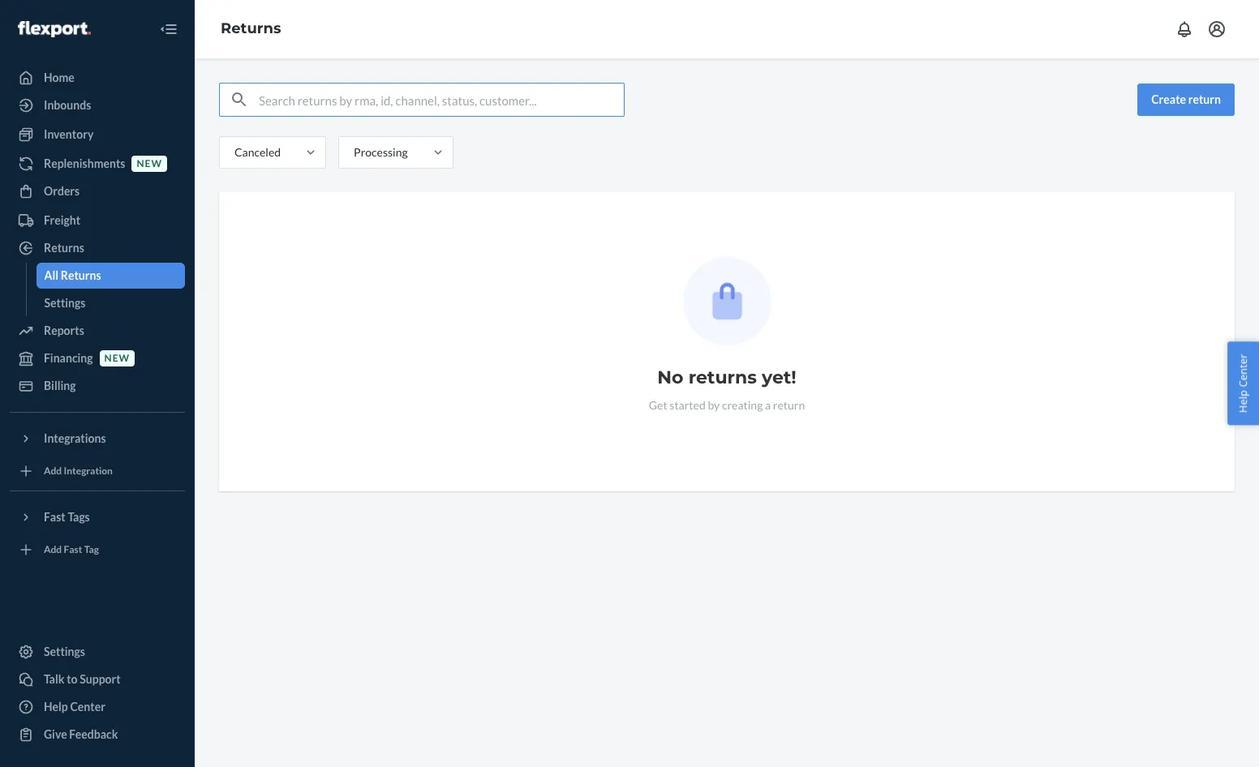 Task type: describe. For each thing, give the bounding box(es) containing it.
talk to support
[[44, 673, 121, 686]]

1 settings from the top
[[44, 296, 86, 310]]

started
[[670, 398, 706, 412]]

all returns
[[44, 269, 101, 282]]

tag
[[84, 544, 99, 556]]

a
[[765, 398, 771, 412]]

help inside button
[[1236, 390, 1250, 413]]

return inside the create return button
[[1188, 92, 1221, 106]]

processing
[[354, 145, 408, 159]]

add integration
[[44, 465, 113, 477]]

1 vertical spatial returns
[[44, 241, 84, 255]]

orders
[[44, 184, 80, 198]]

fast inside fast tags dropdown button
[[44, 510, 65, 524]]

1 vertical spatial settings link
[[10, 639, 185, 665]]

1 vertical spatial return
[[773, 398, 805, 412]]

add integration link
[[10, 458, 185, 484]]

talk
[[44, 673, 64, 686]]

0 vertical spatial settings link
[[36, 290, 185, 316]]

Search returns by rma, id, channel, status, customer... text field
[[259, 84, 624, 116]]

0 vertical spatial returns link
[[221, 20, 281, 37]]

give feedback
[[44, 728, 118, 741]]

get started by creating a return
[[649, 398, 805, 412]]

2 settings from the top
[[44, 645, 85, 659]]

new for replenishments
[[137, 158, 162, 170]]

new for financing
[[104, 352, 130, 365]]

inbounds link
[[10, 92, 185, 118]]

reports link
[[10, 318, 185, 344]]

0 horizontal spatial help center
[[44, 700, 105, 714]]

inventory link
[[10, 122, 185, 148]]

fast inside add fast tag link
[[64, 544, 82, 556]]

help center button
[[1228, 342, 1259, 425]]

by
[[708, 398, 720, 412]]

give feedback button
[[10, 722, 185, 748]]

financing
[[44, 351, 93, 365]]

returns
[[688, 367, 757, 389]]

canceled
[[234, 145, 281, 159]]

home link
[[10, 65, 185, 91]]

empty list image
[[683, 257, 771, 346]]

to
[[67, 673, 78, 686]]

1 vertical spatial help
[[44, 700, 68, 714]]

home
[[44, 71, 74, 84]]

create return button
[[1138, 84, 1235, 116]]

0 horizontal spatial center
[[70, 700, 105, 714]]

all returns link
[[36, 263, 185, 289]]

add for add fast tag
[[44, 544, 62, 556]]



Task type: locate. For each thing, give the bounding box(es) containing it.
add
[[44, 465, 62, 477], [44, 544, 62, 556]]

0 horizontal spatial return
[[773, 398, 805, 412]]

0 vertical spatial help
[[1236, 390, 1250, 413]]

fast tags
[[44, 510, 90, 524]]

return right a
[[773, 398, 805, 412]]

2 vertical spatial returns
[[61, 269, 101, 282]]

fast left tag
[[64, 544, 82, 556]]

fast tags button
[[10, 505, 185, 531]]

new up the orders link
[[137, 158, 162, 170]]

help
[[1236, 390, 1250, 413], [44, 700, 68, 714]]

creating
[[722, 398, 763, 412]]

billing
[[44, 379, 76, 393]]

1 vertical spatial center
[[70, 700, 105, 714]]

center inside button
[[1236, 354, 1250, 387]]

billing link
[[10, 373, 185, 399]]

get
[[649, 398, 667, 412]]

1 vertical spatial settings
[[44, 645, 85, 659]]

1 horizontal spatial help
[[1236, 390, 1250, 413]]

help center link
[[10, 694, 185, 720]]

1 vertical spatial add
[[44, 544, 62, 556]]

0 vertical spatial settings
[[44, 296, 86, 310]]

create
[[1151, 92, 1186, 106]]

return right create
[[1188, 92, 1221, 106]]

settings up reports
[[44, 296, 86, 310]]

flexport logo image
[[18, 21, 91, 37]]

reports
[[44, 324, 84, 337]]

give
[[44, 728, 67, 741]]

settings up 'to' at bottom
[[44, 645, 85, 659]]

1 vertical spatial help center
[[44, 700, 105, 714]]

fast left the tags
[[44, 510, 65, 524]]

2 add from the top
[[44, 544, 62, 556]]

0 horizontal spatial returns link
[[10, 235, 185, 261]]

talk to support button
[[10, 667, 185, 693]]

add fast tag
[[44, 544, 99, 556]]

freight
[[44, 213, 80, 227]]

1 horizontal spatial return
[[1188, 92, 1221, 106]]

0 vertical spatial new
[[137, 158, 162, 170]]

1 horizontal spatial center
[[1236, 354, 1250, 387]]

add down fast tags
[[44, 544, 62, 556]]

integration
[[64, 465, 113, 477]]

create return
[[1151, 92, 1221, 106]]

1 add from the top
[[44, 465, 62, 477]]

0 vertical spatial returns
[[221, 20, 281, 37]]

help center
[[1236, 354, 1250, 413], [44, 700, 105, 714]]

freight link
[[10, 208, 185, 234]]

help center inside button
[[1236, 354, 1250, 413]]

inventory
[[44, 127, 94, 141]]

add for add integration
[[44, 465, 62, 477]]

new
[[137, 158, 162, 170], [104, 352, 130, 365]]

yet!
[[762, 367, 796, 389]]

add left integration
[[44, 465, 62, 477]]

replenishments
[[44, 157, 125, 170]]

inbounds
[[44, 98, 91, 112]]

new down the reports link
[[104, 352, 130, 365]]

settings
[[44, 296, 86, 310], [44, 645, 85, 659]]

support
[[80, 673, 121, 686]]

all
[[44, 269, 58, 282]]

1 vertical spatial fast
[[64, 544, 82, 556]]

add fast tag link
[[10, 537, 185, 563]]

orders link
[[10, 178, 185, 204]]

center
[[1236, 354, 1250, 387], [70, 700, 105, 714]]

integrations
[[44, 432, 106, 445]]

fast
[[44, 510, 65, 524], [64, 544, 82, 556]]

1 horizontal spatial returns link
[[221, 20, 281, 37]]

0 vertical spatial center
[[1236, 354, 1250, 387]]

settings link
[[36, 290, 185, 316], [10, 639, 185, 665]]

returns
[[221, 20, 281, 37], [44, 241, 84, 255], [61, 269, 101, 282]]

0 horizontal spatial help
[[44, 700, 68, 714]]

no
[[657, 367, 683, 389]]

feedback
[[69, 728, 118, 741]]

1 vertical spatial new
[[104, 352, 130, 365]]

1 horizontal spatial new
[[137, 158, 162, 170]]

0 vertical spatial fast
[[44, 510, 65, 524]]

0 vertical spatial return
[[1188, 92, 1221, 106]]

open notifications image
[[1175, 19, 1194, 39]]

integrations button
[[10, 426, 185, 452]]

0 vertical spatial help center
[[1236, 354, 1250, 413]]

tags
[[68, 510, 90, 524]]

open account menu image
[[1207, 19, 1227, 39]]

no returns yet!
[[657, 367, 796, 389]]

1 horizontal spatial help center
[[1236, 354, 1250, 413]]

return
[[1188, 92, 1221, 106], [773, 398, 805, 412]]

close navigation image
[[159, 19, 178, 39]]

returns link
[[221, 20, 281, 37], [10, 235, 185, 261]]

settings link down all returns link
[[36, 290, 185, 316]]

0 horizontal spatial new
[[104, 352, 130, 365]]

0 vertical spatial add
[[44, 465, 62, 477]]

1 vertical spatial returns link
[[10, 235, 185, 261]]

settings link up support
[[10, 639, 185, 665]]



Task type: vqa. For each thing, say whether or not it's contained in the screenshot.
the rightmost ship
no



